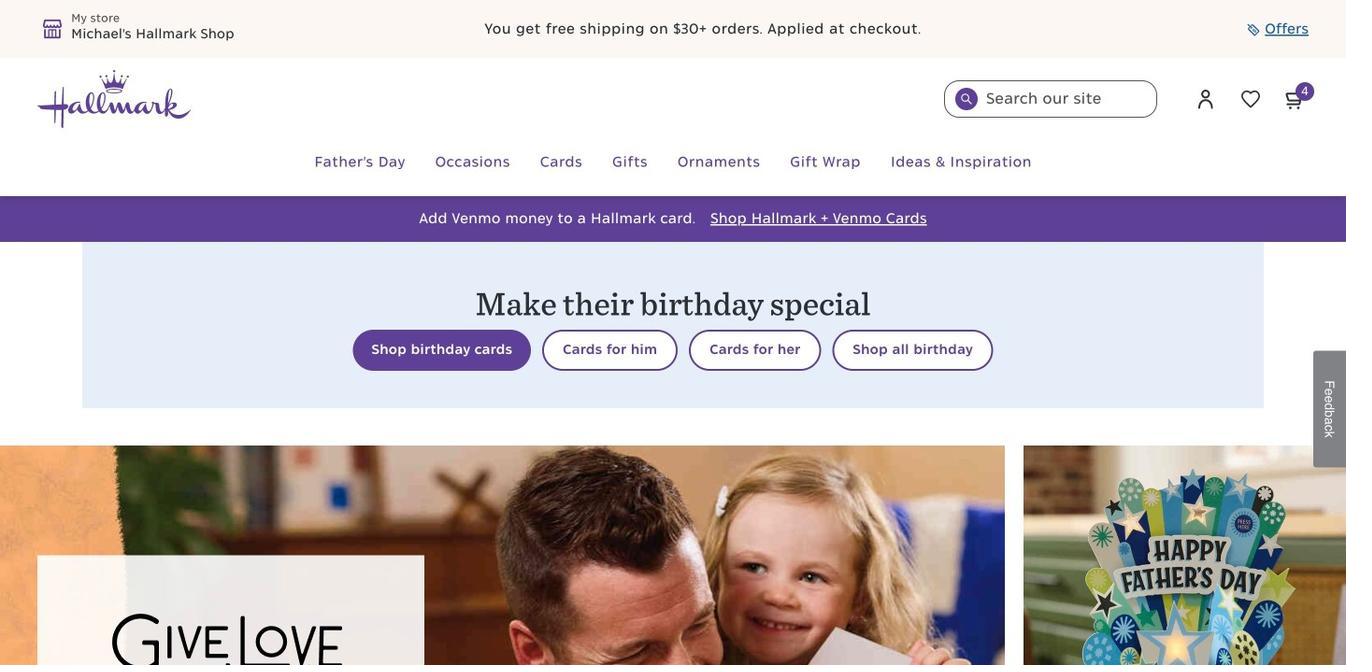 Task type: vqa. For each thing, say whether or not it's contained in the screenshot.
SEARCH search field
yes



Task type: describe. For each thing, give the bounding box(es) containing it.
search image
[[961, 94, 973, 105]]



Task type: locate. For each thing, give the bounding box(es) containing it.
father carrying daughter on his back while she holds his card. image
[[0, 446, 1005, 666]]

pop-up card with happy fathers day on it. image
[[1024, 446, 1347, 666]]

hallmark logo image
[[37, 70, 191, 128]]

main menu. menu bar
[[37, 129, 1309, 196]]

my account dropdown menu image
[[1195, 88, 1218, 110]]

Search search field
[[945, 80, 1158, 118]]

None search field
[[945, 80, 1158, 118]]



